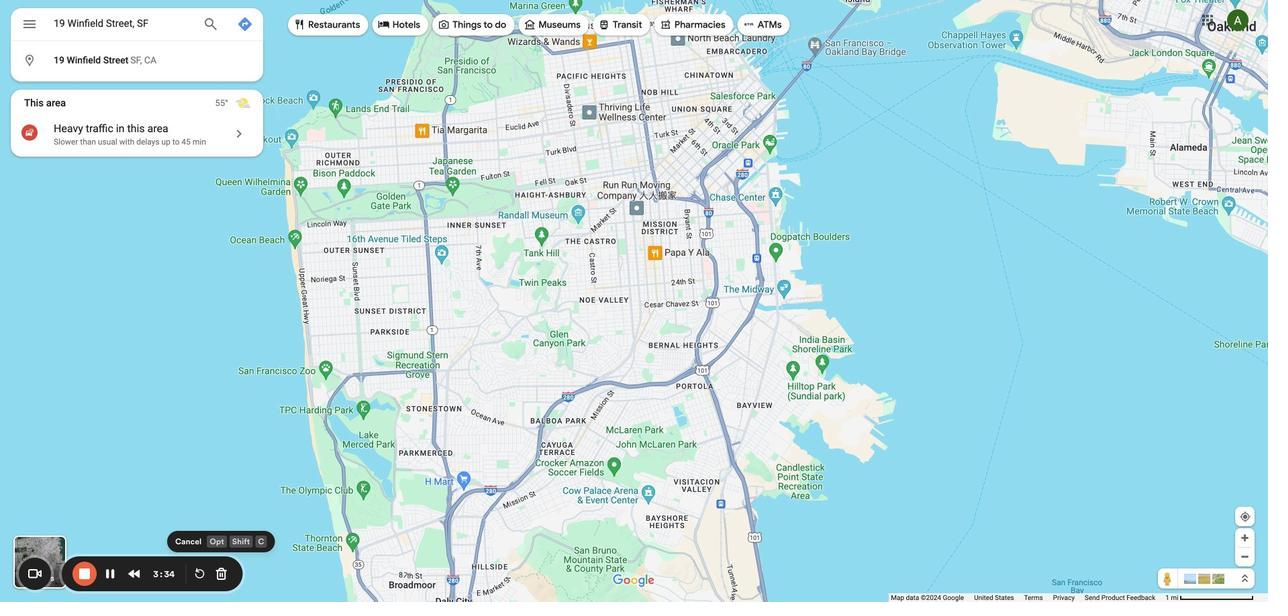 Task type: describe. For each thing, give the bounding box(es) containing it.
partly cloudy image
[[235, 95, 251, 111]]

none search field inside google maps element
[[11, 8, 263, 82]]

cell inside search box
[[11, 50, 255, 72]]

Search Google Maps field
[[11, 8, 263, 44]]

google account: augustus odena  
(augustus@adept.ai) image
[[1228, 9, 1249, 31]]

show street view coverage image
[[1158, 569, 1179, 589]]



Task type: locate. For each thing, give the bounding box(es) containing it.
None search field
[[11, 8, 263, 82]]

show your location image
[[1240, 511, 1252, 523]]

cell
[[11, 50, 255, 72]]

none field inside search google maps 'field'
[[54, 15, 192, 32]]

zoom out image
[[1240, 552, 1250, 562]]

google maps element
[[0, 0, 1268, 602]]

None field
[[54, 15, 192, 32]]

this area region
[[11, 90, 263, 157]]

zoom in image
[[1240, 533, 1250, 543]]



Task type: vqa. For each thing, say whether or not it's contained in the screenshot.
search field
yes



